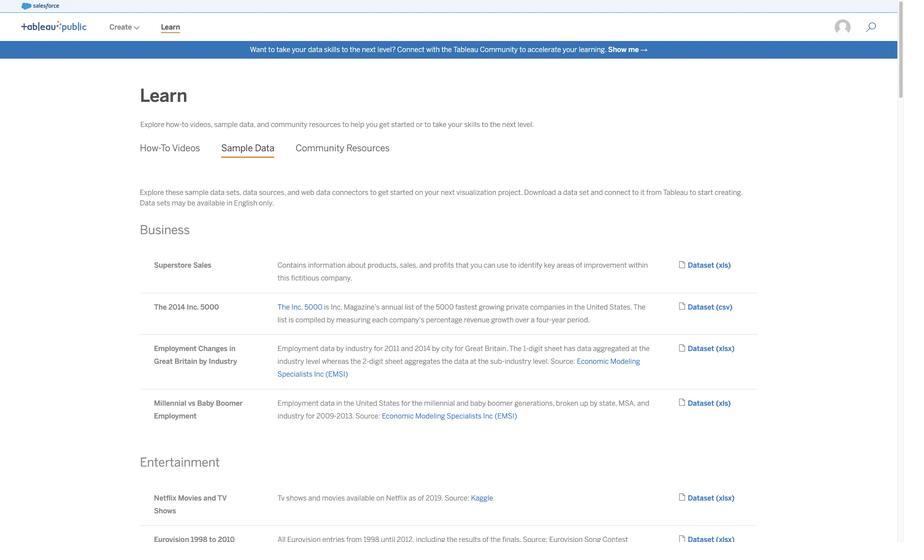 Task type: describe. For each thing, give the bounding box(es) containing it.
sources,
[[259, 188, 286, 197]]

employment inside millennial vs baby boomer employment
[[154, 412, 197, 420]]

vs
[[188, 399, 195, 408]]

industry down the 1- at right bottom
[[505, 358, 531, 366]]

about
[[347, 261, 366, 270]]

economic for the
[[577, 358, 609, 366]]

this
[[278, 274, 290, 282]]

magazine's
[[344, 303, 380, 311]]

products,
[[368, 261, 398, 270]]

britain
[[175, 358, 197, 366]]

economic modeling specialists inc (emsi) link for and
[[382, 412, 517, 420]]

be
[[187, 199, 195, 207]]

sales
[[193, 261, 211, 270]]

for left 2009-
[[306, 412, 315, 420]]

accelerate
[[528, 45, 561, 54]]

1 vertical spatial sheet
[[385, 358, 403, 366]]

has
[[564, 345, 575, 353]]

great inside employment changes in great britain by industry
[[154, 358, 173, 366]]

tv shows and movies available on netflix as of 2019. source: kaggle
[[278, 494, 493, 502]]

of inside contains information about products, sales, and profits that you can use to identify key areas of improvement within this fictitious company.
[[576, 261, 582, 270]]

specialists for level
[[278, 370, 312, 379]]

is inc. magazine's annual list of the 5000 fastest growing private companies in the united states. the list is compiled by measuring each company's percentage revenue growth over a four-year period.
[[278, 303, 646, 324]]

how-
[[140, 143, 161, 154]]

how-to videos link
[[140, 136, 200, 161]]

sample data link
[[221, 136, 274, 161]]

csv
[[719, 303, 730, 311]]

modeling for the
[[610, 358, 640, 366]]

set
[[579, 188, 589, 197]]

community
[[271, 120, 308, 129]]

english
[[234, 199, 257, 207]]

dataset ( xls ) for employment data in the united states for the millennial and baby boomer generations, broken up by state, msa, and industry for 2009-2013. source:
[[688, 399, 731, 408]]

salesforce logo image
[[21, 3, 59, 10]]

explore for explore how-to videos, sample data, and community resources to help you get started or to take your skills to the next level.
[[140, 120, 164, 129]]

up
[[580, 399, 588, 408]]

industry left level
[[278, 358, 304, 366]]

dataset ( xlsx ) for economic modeling specialists inc (emsi)
[[688, 345, 735, 353]]

level. inside employment data by industry for 2011 and 2014 by city for great britain. the 1-digit sheet has data aggregated at the industry level whereas the 2-digit sheet aggregates the data at the sub-industry level. source:
[[533, 358, 549, 366]]

web
[[301, 188, 314, 197]]

logo image
[[21, 21, 86, 32]]

( for employment data in the united states for the millennial and baby boomer generations, broken up by state, msa, and industry for 2009-2013. source:
[[716, 399, 719, 408]]

for right states at the left bottom of the page
[[401, 399, 410, 408]]

employment for employment data by industry for 2011 and 2014 by city for great britain. the 1-digit sheet has data aggregated at the industry level whereas the 2-digit sheet aggregates the data at the sub-industry level. source:
[[278, 345, 319, 353]]

in inside employment data in the united states for the millennial and baby boomer generations, broken up by state, msa, and industry for 2009-2013. source:
[[336, 399, 342, 408]]

for left 2011
[[374, 345, 383, 353]]

0 vertical spatial community
[[480, 45, 518, 54]]

united inside employment data in the united states for the millennial and baby boomer generations, broken up by state, msa, and industry for 2009-2013. source:
[[356, 399, 377, 408]]

xlsx for kaggle
[[719, 494, 732, 502]]

0 vertical spatial learn
[[161, 23, 180, 31]]

by up whereas
[[336, 345, 344, 353]]

and right data,
[[257, 120, 269, 129]]

videos,
[[190, 120, 213, 129]]

resources
[[309, 120, 341, 129]]

0 horizontal spatial 2014
[[168, 303, 185, 311]]

fictitious
[[291, 274, 319, 282]]

0 vertical spatial sheet
[[544, 345, 562, 353]]

companies
[[530, 303, 565, 311]]

0 vertical spatial level.
[[518, 120, 534, 129]]

can
[[484, 261, 495, 270]]

and inside 'netflix movies and tv shows'
[[203, 494, 216, 502]]

(emsi) for millennial
[[495, 412, 517, 420]]

2 netflix from the left
[[386, 494, 407, 502]]

0 horizontal spatial tableau
[[453, 45, 478, 54]]

aggregates
[[405, 358, 440, 366]]

show
[[608, 45, 627, 54]]

connect
[[397, 45, 425, 54]]

0 vertical spatial at
[[631, 345, 638, 353]]

sample data
[[221, 143, 274, 154]]

visualization
[[456, 188, 496, 197]]

states.
[[610, 303, 632, 311]]

( for employment data by industry for 2011 and 2014 by city for great britain. the 1-digit sheet has data aggregated at the industry level whereas the 2-digit sheet aggregates the data at the sub-industry level. source:
[[716, 345, 719, 353]]

) for employment data by industry for 2011 and 2014 by city for great britain. the 1-digit sheet has data aggregated at the industry level whereas the 2-digit sheet aggregates the data at the sub-industry level. source:
[[732, 345, 735, 353]]

data,
[[239, 120, 255, 129]]

show me link
[[608, 45, 639, 54]]

use
[[497, 261, 508, 270]]

2 horizontal spatial next
[[502, 120, 516, 129]]

employment data by industry for 2011 and 2014 by city for great britain. the 1-digit sheet has data aggregated at the industry level whereas the 2-digit sheet aggregates the data at the sub-industry level. source:
[[278, 345, 650, 366]]

(emsi) for by
[[325, 370, 348, 379]]

1 horizontal spatial take
[[433, 120, 447, 129]]

and right the shows
[[308, 494, 320, 502]]

netflix inside 'netflix movies and tv shows'
[[154, 494, 176, 502]]

0 horizontal spatial next
[[362, 45, 376, 54]]

improvement
[[584, 261, 627, 270]]

0 vertical spatial list
[[405, 303, 414, 311]]

start
[[698, 188, 713, 197]]

2013.
[[337, 412, 354, 420]]

contains
[[278, 261, 306, 270]]

the inc. 5000
[[278, 303, 322, 311]]

started for or
[[391, 120, 414, 129]]

tv
[[278, 494, 285, 502]]

0 horizontal spatial take
[[276, 45, 290, 54]]

and inside employment data by industry for 2011 and 2014 by city for great britain. the 1-digit sheet has data aggregated at the industry level whereas the 2-digit sheet aggregates the data at the sub-industry level. source:
[[401, 345, 413, 353]]

states
[[379, 399, 400, 408]]

download
[[524, 188, 556, 197]]

data inside explore these sample data sets, data sources, and web data connectors to get started on your next visualization project. download a data set and connect to it from tableau to start creating. data sets may be available in english only.
[[140, 199, 155, 207]]

economic modeling specialists inc (emsi) for city
[[278, 358, 640, 379]]

create
[[109, 23, 132, 31]]

measuring
[[336, 316, 371, 324]]

the inside is inc. magazine's annual list of the 5000 fastest growing private companies in the united states. the list is compiled by measuring each company's percentage revenue growth over a four-year period.
[[633, 303, 646, 311]]

employment data in the united states for the millennial and baby boomer generations, broken up by state, msa, and industry for 2009-2013. source:
[[278, 399, 649, 420]]

1 vertical spatial digit
[[369, 358, 383, 366]]

annual
[[381, 303, 403, 311]]

and left baby at the bottom of page
[[457, 399, 469, 408]]

project.
[[498, 188, 523, 197]]

profits
[[433, 261, 454, 270]]

level
[[306, 358, 320, 366]]

employment for employment data in the united states for the millennial and baby boomer generations, broken up by state, msa, and industry for 2009-2013. source:
[[278, 399, 319, 408]]

employment changes in great britain by industry
[[154, 345, 237, 366]]

a inside explore these sample data sets, data sources, and web data connectors to get started on your next visualization project. download a data set and connect to it from tableau to start creating. data sets may be available in english only.
[[558, 188, 562, 197]]

specialists for source:
[[447, 412, 482, 420]]

each
[[372, 316, 388, 324]]

revenue
[[464, 316, 490, 324]]

2 vertical spatial of
[[418, 494, 424, 502]]

tableau inside explore these sample data sets, data sources, and web data connectors to get started on your next visualization project. download a data set and connect to it from tableau to start creating. data sets may be available in english only.
[[663, 188, 688, 197]]

0 vertical spatial sample
[[214, 120, 238, 129]]

1 vertical spatial learn
[[140, 85, 187, 106]]

baby
[[197, 399, 214, 408]]

5 ( from the top
[[716, 494, 719, 502]]

company.
[[321, 274, 352, 282]]

in inside is inc. magazine's annual list of the 5000 fastest growing private companies in the united states. the list is compiled by measuring each company's percentage revenue growth over a four-year period.
[[567, 303, 573, 311]]

fastest
[[455, 303, 477, 311]]

0 vertical spatial digit
[[529, 345, 543, 353]]

community resources
[[296, 143, 390, 154]]

want to take your data skills to the next level? connect with the tableau community to accelerate your learning. show me →
[[250, 45, 648, 54]]

kaggle link
[[471, 494, 493, 502]]

2 dataset from the top
[[688, 303, 714, 311]]

2014 inside employment data by industry for 2011 and 2014 by city for great britain. the 1-digit sheet has data aggregated at the industry level whereas the 2-digit sheet aggregates the data at the sub-industry level. source:
[[415, 345, 430, 353]]

to
[[161, 143, 170, 154]]

changes
[[198, 345, 228, 353]]

company's
[[389, 316, 424, 324]]

dataset for employment data in the united states for the millennial and baby boomer generations, broken up by state, msa, and industry for 2009-2013. source:
[[688, 399, 714, 408]]

millennial
[[424, 399, 455, 408]]

) for employment data in the united states for the millennial and baby boomer generations, broken up by state, msa, and industry for 2009-2013. source:
[[728, 399, 731, 408]]

connect
[[605, 188, 631, 197]]

by inside employment data in the united states for the millennial and baby boomer generations, broken up by state, msa, and industry for 2009-2013. source:
[[590, 399, 598, 408]]

millennial
[[154, 399, 186, 408]]

percentage
[[426, 316, 462, 324]]

by inside employment changes in great britain by industry
[[199, 358, 207, 366]]

connectors
[[332, 188, 368, 197]]

learning.
[[579, 45, 607, 54]]

dataset ( xls ) for contains information about products, sales, and profits that you can use to identify key areas of improvement within this fictitious company.
[[688, 261, 731, 270]]

2009-
[[316, 412, 337, 420]]

sets,
[[226, 188, 241, 197]]



Task type: vqa. For each thing, say whether or not it's contained in the screenshot.
by in IS INC. MAGAZINE'S ANNUAL LIST OF THE 5000 FASTEST GROWING PRIVATE COMPANIES IN THE UNITED STATES. THE LIST IS COMPILED BY MEASURING EACH COMPANY'S PERCENTAGE REVENUE GROWTH OVER A FOUR-YEAR PERIOD.
yes



Task type: locate. For each thing, give the bounding box(es) containing it.
take right want
[[276, 45, 290, 54]]

the right states. on the right bottom of the page
[[633, 303, 646, 311]]

1 vertical spatial economic modeling specialists inc (emsi) link
[[382, 412, 517, 420]]

(
[[716, 261, 719, 270], [716, 303, 719, 311], [716, 345, 719, 353], [716, 399, 719, 408], [716, 494, 719, 502]]

xls for employment data in the united states for the millennial and baby boomer generations, broken up by state, msa, and industry for 2009-2013. source:
[[719, 399, 728, 408]]

1 horizontal spatial (emsi)
[[495, 412, 517, 420]]

at right aggregated
[[631, 345, 638, 353]]

economic for 2009-
[[382, 412, 414, 420]]

tableau right the with
[[453, 45, 478, 54]]

great inside employment data by industry for 2011 and 2014 by city for great britain. the 1-digit sheet has data aggregated at the industry level whereas the 2-digit sheet aggregates the data at the sub-industry level. source:
[[465, 345, 483, 353]]

united left states at the left bottom of the page
[[356, 399, 377, 408]]

you right help
[[366, 120, 378, 129]]

in
[[227, 199, 232, 207], [567, 303, 573, 311], [229, 345, 235, 353], [336, 399, 342, 408]]

terry.turtle image
[[834, 19, 852, 36]]

5000 up "changes"
[[200, 303, 219, 311]]

1 vertical spatial skills
[[464, 120, 480, 129]]

with
[[426, 45, 440, 54]]

4 ( from the top
[[716, 399, 719, 408]]

1 xls from the top
[[719, 261, 728, 270]]

started inside explore these sample data sets, data sources, and web data connectors to get started on your next visualization project. download a data set and connect to it from tableau to start creating. data sets may be available in english only.
[[390, 188, 413, 197]]

(emsi) down whereas
[[325, 370, 348, 379]]

0 vertical spatial you
[[366, 120, 378, 129]]

0 vertical spatial economic
[[577, 358, 609, 366]]

1 horizontal spatial a
[[558, 188, 562, 197]]

inc. up measuring
[[331, 303, 342, 311]]

by inside is inc. magazine's annual list of the 5000 fastest growing private companies in the united states. the list is compiled by measuring each company's percentage revenue growth over a four-year period.
[[327, 316, 335, 324]]

movies
[[322, 494, 345, 502]]

source: inside employment data in the united states for the millennial and baby boomer generations, broken up by state, msa, and industry for 2009-2013. source:
[[356, 412, 380, 420]]

1 dataset ( xls ) from the top
[[688, 261, 731, 270]]

in up industry
[[229, 345, 235, 353]]

3 5000 from the left
[[436, 303, 454, 311]]

1 ( from the top
[[716, 261, 719, 270]]

1 vertical spatial take
[[433, 120, 447, 129]]

5000
[[200, 303, 219, 311], [304, 303, 322, 311], [436, 303, 454, 311]]

sheet down 2011
[[385, 358, 403, 366]]

modeling down "millennial"
[[415, 412, 445, 420]]

generations,
[[515, 399, 554, 408]]

dataset
[[688, 261, 714, 270], [688, 303, 714, 311], [688, 345, 714, 353], [688, 399, 714, 408], [688, 494, 714, 502]]

list up company's
[[405, 303, 414, 311]]

year
[[552, 316, 566, 324]]

2 xlsx from the top
[[719, 494, 732, 502]]

1 xlsx from the top
[[719, 345, 732, 353]]

in down sets,
[[227, 199, 232, 207]]

digit right whereas
[[369, 358, 383, 366]]

1 vertical spatial economic modeling specialists inc (emsi)
[[382, 412, 517, 420]]

in inside explore these sample data sets, data sources, and web data connectors to get started on your next visualization project. download a data set and connect to it from tableau to start creating. data sets may be available in english only.
[[227, 199, 232, 207]]

0 horizontal spatial at
[[470, 358, 477, 366]]

of right areas
[[576, 261, 582, 270]]

0 horizontal spatial united
[[356, 399, 377, 408]]

0 horizontal spatial 5000
[[200, 303, 219, 311]]

compiled
[[295, 316, 325, 324]]

want
[[250, 45, 267, 54]]

dataset ( csv )
[[688, 303, 733, 311]]

source: inside employment data by industry for 2011 and 2014 by city for great britain. the 1-digit sheet has data aggregated at the industry level whereas the 2-digit sheet aggregates the data at the sub-industry level. source:
[[551, 358, 575, 366]]

0 vertical spatial 2014
[[168, 303, 185, 311]]

0 vertical spatial get
[[379, 120, 390, 129]]

it
[[640, 188, 645, 197]]

superstore sales
[[154, 261, 211, 270]]

1 vertical spatial source:
[[356, 412, 380, 420]]

1 vertical spatial dataset ( xls )
[[688, 399, 731, 408]]

1 horizontal spatial great
[[465, 345, 483, 353]]

four-
[[536, 316, 552, 324]]

0 vertical spatial is
[[324, 303, 329, 311]]

0 horizontal spatial you
[[366, 120, 378, 129]]

2 ( from the top
[[716, 303, 719, 311]]

available right movies
[[347, 494, 375, 502]]

how-to videos
[[140, 143, 200, 154]]

) for contains information about products, sales, and profits that you can use to identify key areas of improvement within this fictitious company.
[[728, 261, 731, 270]]

dataset for employment data by industry for 2011 and 2014 by city for great britain. the 1-digit sheet has data aggregated at the industry level whereas the 2-digit sheet aggregates the data at the sub-industry level. source:
[[688, 345, 714, 353]]

economic down aggregated
[[577, 358, 609, 366]]

0 horizontal spatial great
[[154, 358, 173, 366]]

how-
[[166, 120, 182, 129]]

0 vertical spatial started
[[391, 120, 414, 129]]

1 dataset from the top
[[688, 261, 714, 270]]

sets
[[157, 199, 170, 207]]

resources
[[346, 143, 390, 154]]

united inside is inc. magazine's annual list of the 5000 fastest growing private companies in the united states. the list is compiled by measuring each company's percentage revenue growth over a four-year period.
[[587, 303, 608, 311]]

economic modeling specialists inc (emsi) link for city
[[278, 358, 640, 379]]

economic modeling specialists inc (emsi) link down city
[[278, 358, 640, 379]]

me
[[628, 45, 639, 54]]

explore up sets
[[140, 188, 164, 197]]

tableau
[[453, 45, 478, 54], [663, 188, 688, 197]]

0 vertical spatial next
[[362, 45, 376, 54]]

millennial vs baby boomer employment
[[154, 399, 243, 420]]

economic modeling specialists inc (emsi) down "millennial"
[[382, 412, 517, 420]]

and left the web
[[287, 188, 300, 197]]

0 horizontal spatial list
[[278, 316, 287, 324]]

united up period. in the bottom of the page
[[587, 303, 608, 311]]

and right set
[[591, 188, 603, 197]]

1 inc. from the left
[[187, 303, 199, 311]]

source: right 2019.
[[445, 494, 469, 502]]

employment up level
[[278, 345, 319, 353]]

state,
[[599, 399, 617, 408]]

aggregated
[[593, 345, 630, 353]]

2 inc. from the left
[[291, 303, 303, 311]]

2014 down superstore
[[168, 303, 185, 311]]

for right city
[[455, 345, 464, 353]]

inc
[[314, 370, 324, 379], [483, 412, 493, 420]]

inc. up compiled
[[291, 303, 303, 311]]

inc. down sales
[[187, 303, 199, 311]]

and right msa,
[[637, 399, 649, 408]]

4 dataset from the top
[[688, 399, 714, 408]]

1 vertical spatial community
[[296, 143, 344, 154]]

1 vertical spatial on
[[376, 494, 385, 502]]

1 horizontal spatial available
[[347, 494, 375, 502]]

may
[[172, 199, 186, 207]]

5000 up percentage
[[436, 303, 454, 311]]

in up period. in the bottom of the page
[[567, 303, 573, 311]]

1 horizontal spatial modeling
[[610, 358, 640, 366]]

started for on
[[390, 188, 413, 197]]

learn
[[161, 23, 180, 31], [140, 85, 187, 106]]

0 horizontal spatial on
[[376, 494, 385, 502]]

the down this
[[278, 303, 290, 311]]

0 vertical spatial available
[[197, 199, 225, 207]]

to
[[268, 45, 275, 54], [342, 45, 348, 54], [519, 45, 526, 54], [182, 120, 188, 129], [342, 120, 349, 129], [424, 120, 431, 129], [482, 120, 488, 129], [370, 188, 377, 197], [632, 188, 639, 197], [690, 188, 696, 197], [510, 261, 517, 270]]

to inside contains information about products, sales, and profits that you can use to identify key areas of improvement within this fictitious company.
[[510, 261, 517, 270]]

within
[[629, 261, 648, 270]]

economic modeling specialists inc (emsi) down city
[[278, 358, 640, 379]]

1 vertical spatial 2014
[[415, 345, 430, 353]]

5 dataset from the top
[[688, 494, 714, 502]]

0 horizontal spatial a
[[531, 316, 535, 324]]

netflix left as
[[386, 494, 407, 502]]

city
[[441, 345, 453, 353]]

0 horizontal spatial is
[[289, 316, 294, 324]]

1 vertical spatial is
[[289, 316, 294, 324]]

is
[[324, 303, 329, 311], [289, 316, 294, 324]]

and inside contains information about products, sales, and profits that you can use to identify key areas of improvement within this fictitious company.
[[419, 261, 432, 270]]

0 vertical spatial great
[[465, 345, 483, 353]]

list down the inc. 5000 link on the left
[[278, 316, 287, 324]]

0 vertical spatial dataset ( xls )
[[688, 261, 731, 270]]

2 dataset ( xls ) from the top
[[688, 399, 731, 408]]

1 vertical spatial a
[[531, 316, 535, 324]]

netflix up shows
[[154, 494, 176, 502]]

these
[[166, 188, 183, 197]]

economic
[[577, 358, 609, 366], [382, 412, 414, 420]]

1 horizontal spatial inc.
[[291, 303, 303, 311]]

2 horizontal spatial 5000
[[436, 303, 454, 311]]

the down superstore
[[154, 303, 167, 311]]

1 horizontal spatial source:
[[445, 494, 469, 502]]

your inside explore these sample data sets, data sources, and web data connectors to get started on your next visualization project. download a data set and connect to it from tableau to start creating. data sets may be available in english only.
[[425, 188, 439, 197]]

explore left how-
[[140, 120, 164, 129]]

available right the be
[[197, 199, 225, 207]]

3 dataset from the top
[[688, 345, 714, 353]]

employment inside employment data by industry for 2011 and 2014 by city for great britain. the 1-digit sheet has data aggregated at the industry level whereas the 2-digit sheet aggregates the data at the sub-industry level. source:
[[278, 345, 319, 353]]

source: right the 2013.
[[356, 412, 380, 420]]

0 horizontal spatial community
[[296, 143, 344, 154]]

get for to
[[378, 188, 389, 197]]

inc. inside is inc. magazine's annual list of the 5000 fastest growing private companies in the united states. the list is compiled by measuring each company's percentage revenue growth over a four-year period.
[[331, 303, 342, 311]]

1 horizontal spatial at
[[631, 345, 638, 353]]

employment down 'millennial'
[[154, 412, 197, 420]]

a right the over
[[531, 316, 535, 324]]

over
[[515, 316, 529, 324]]

3 inc. from the left
[[331, 303, 342, 311]]

1 horizontal spatial skills
[[464, 120, 480, 129]]

0 vertical spatial take
[[276, 45, 290, 54]]

0 horizontal spatial (emsi)
[[325, 370, 348, 379]]

netflix movies and tv shows
[[154, 494, 227, 515]]

employment inside employment changes in great britain by industry
[[154, 345, 197, 353]]

sales,
[[400, 261, 418, 270]]

2 dataset ( xlsx ) from the top
[[688, 494, 735, 502]]

digit down 'four-'
[[529, 345, 543, 353]]

0 vertical spatial dataset ( xlsx )
[[688, 345, 735, 353]]

shows
[[154, 507, 176, 515]]

economic modeling specialists inc (emsi) link down "millennial"
[[382, 412, 517, 420]]

of right as
[[418, 494, 424, 502]]

boomer
[[216, 399, 243, 408]]

1 vertical spatial modeling
[[415, 412, 445, 420]]

kaggle
[[471, 494, 493, 502]]

that
[[456, 261, 469, 270]]

inc for level
[[314, 370, 324, 379]]

1 vertical spatial tableau
[[663, 188, 688, 197]]

1 horizontal spatial 2014
[[415, 345, 430, 353]]

inc down level
[[314, 370, 324, 379]]

employment inside employment data in the united states for the millennial and baby boomer generations, broken up by state, msa, and industry for 2009-2013. source:
[[278, 399, 319, 408]]

2014 up aggregates
[[415, 345, 430, 353]]

shows
[[286, 494, 307, 502]]

1 netflix from the left
[[154, 494, 176, 502]]

modeling for 2009-
[[415, 412, 445, 420]]

the
[[154, 303, 167, 311], [278, 303, 290, 311], [633, 303, 646, 311], [509, 345, 522, 353]]

employment up britain
[[154, 345, 197, 353]]

growing
[[479, 303, 505, 311]]

key
[[544, 261, 555, 270]]

1 vertical spatial get
[[378, 188, 389, 197]]

you inside contains information about products, sales, and profits that you can use to identify key areas of improvement within this fictitious company.
[[470, 261, 482, 270]]

on inside explore these sample data sets, data sources, and web data connectors to get started on your next visualization project. download a data set and connect to it from tableau to start creating. data sets may be available in english only.
[[415, 188, 423, 197]]

inc. for the inc. 5000
[[291, 303, 303, 311]]

inc down baby at the bottom of page
[[483, 412, 493, 420]]

2 horizontal spatial source:
[[551, 358, 575, 366]]

inc for source:
[[483, 412, 493, 420]]

2 xls from the top
[[719, 399, 728, 408]]

of up company's
[[416, 303, 422, 311]]

1 vertical spatial (emsi)
[[495, 412, 517, 420]]

community resources link
[[296, 136, 390, 161]]

entertainment
[[140, 456, 220, 470]]

5000 inside is inc. magazine's annual list of the 5000 fastest growing private companies in the united states. the list is compiled by measuring each company's percentage revenue growth over a four-year period.
[[436, 303, 454, 311]]

1 horizontal spatial community
[[480, 45, 518, 54]]

0 vertical spatial tableau
[[453, 45, 478, 54]]

by right up
[[590, 399, 598, 408]]

is down the inc. 5000
[[289, 316, 294, 324]]

1 5000 from the left
[[200, 303, 219, 311]]

1 horizontal spatial 5000
[[304, 303, 322, 311]]

1 vertical spatial xlsx
[[719, 494, 732, 502]]

1 vertical spatial united
[[356, 399, 377, 408]]

1 horizontal spatial digit
[[529, 345, 543, 353]]

and left 'tv'
[[203, 494, 216, 502]]

get for you
[[379, 120, 390, 129]]

britain.
[[485, 345, 508, 353]]

1 vertical spatial you
[[470, 261, 482, 270]]

1 vertical spatial sample
[[185, 188, 209, 197]]

0 horizontal spatial data
[[140, 199, 155, 207]]

you
[[366, 120, 378, 129], [470, 261, 482, 270]]

get right connectors
[[378, 188, 389, 197]]

0 vertical spatial economic modeling specialists inc (emsi) link
[[278, 358, 640, 379]]

explore these sample data sets, data sources, and web data connectors to get started on your next visualization project. download a data set and connect to it from tableau to start creating. data sets may be available in english only.
[[140, 188, 743, 207]]

modeling
[[610, 358, 640, 366], [415, 412, 445, 420]]

broken
[[556, 399, 578, 408]]

explore for explore these sample data sets, data sources, and web data connectors to get started on your next visualization project. download a data set and connect to it from tableau to start creating. data sets may be available in english only.
[[140, 188, 164, 197]]

1 vertical spatial inc
[[483, 412, 493, 420]]

0 vertical spatial explore
[[140, 120, 164, 129]]

available inside explore these sample data sets, data sources, and web data connectors to get started on your next visualization project. download a data set and connect to it from tableau to start creating. data sets may be available in english only.
[[197, 199, 225, 207]]

1 horizontal spatial on
[[415, 188, 423, 197]]

employment for employment changes in great britain by industry
[[154, 345, 197, 353]]

a right download
[[558, 188, 562, 197]]

the left the 1- at right bottom
[[509, 345, 522, 353]]

you left can
[[470, 261, 482, 270]]

next inside explore these sample data sets, data sources, and web data connectors to get started on your next visualization project. download a data set and connect to it from tableau to start creating. data sets may be available in english only.
[[441, 188, 455, 197]]

specialists down baby at the bottom of page
[[447, 412, 482, 420]]

data left sets
[[140, 199, 155, 207]]

0 horizontal spatial inc.
[[187, 303, 199, 311]]

1 dataset ( xlsx ) from the top
[[688, 345, 735, 353]]

get inside explore these sample data sets, data sources, and web data connectors to get started on your next visualization project. download a data set and connect to it from tableau to start creating. data sets may be available in english only.
[[378, 188, 389, 197]]

2019.
[[426, 494, 443, 502]]

1 vertical spatial started
[[390, 188, 413, 197]]

modeling inside economic modeling specialists inc (emsi)
[[610, 358, 640, 366]]

economic down states at the left bottom of the page
[[382, 412, 414, 420]]

msa,
[[619, 399, 636, 408]]

1 horizontal spatial tableau
[[663, 188, 688, 197]]

inc.
[[187, 303, 199, 311], [291, 303, 303, 311], [331, 303, 342, 311]]

0 horizontal spatial specialists
[[278, 370, 312, 379]]

data inside employment data in the united states for the millennial and baby boomer generations, broken up by state, msa, and industry for 2009-2013. source:
[[320, 399, 335, 408]]

0 vertical spatial xlsx
[[719, 345, 732, 353]]

industry up 2-
[[346, 345, 372, 353]]

( for contains information about products, sales, and profits that you can use to identify key areas of improvement within this fictitious company.
[[716, 261, 719, 270]]

go to search image
[[855, 22, 887, 33]]

take right or
[[433, 120, 447, 129]]

explore inside explore these sample data sets, data sources, and web data connectors to get started on your next visualization project. download a data set and connect to it from tableau to start creating. data sets may be available in english only.
[[140, 188, 164, 197]]

(emsi) down boomer
[[495, 412, 517, 420]]

0 horizontal spatial available
[[197, 199, 225, 207]]

1 horizontal spatial next
[[441, 188, 455, 197]]

sample
[[221, 143, 253, 154]]

1 horizontal spatial netflix
[[386, 494, 407, 502]]

employment up 2009-
[[278, 399, 319, 408]]

by left city
[[432, 345, 440, 353]]

at left sub-
[[470, 358, 477, 366]]

the
[[350, 45, 360, 54], [441, 45, 452, 54], [490, 120, 501, 129], [424, 303, 434, 311], [574, 303, 585, 311], [639, 345, 650, 353], [350, 358, 361, 366], [442, 358, 452, 366], [478, 358, 489, 366], [344, 399, 354, 408], [412, 399, 423, 408]]

source: down has at the right bottom
[[551, 358, 575, 366]]

1 vertical spatial dataset ( xlsx )
[[688, 494, 735, 502]]

explore how-to videos, sample data, and community resources to help you get started or to take your skills to the next level.
[[140, 120, 534, 129]]

2011
[[385, 345, 399, 353]]

level.
[[518, 120, 534, 129], [533, 358, 549, 366]]

of
[[576, 261, 582, 270], [416, 303, 422, 311], [418, 494, 424, 502]]

tableau right from
[[663, 188, 688, 197]]

by right compiled
[[327, 316, 335, 324]]

0 vertical spatial source:
[[551, 358, 575, 366]]

5000 up compiled
[[304, 303, 322, 311]]

1 vertical spatial level.
[[533, 358, 549, 366]]

get right help
[[379, 120, 390, 129]]

3 ( from the top
[[716, 345, 719, 353]]

areas
[[557, 261, 574, 270]]

sample inside explore these sample data sets, data sources, and web data connectors to get started on your next visualization project. download a data set and connect to it from tableau to start creating. data sets may be available in english only.
[[185, 188, 209, 197]]

1 horizontal spatial economic
[[577, 358, 609, 366]]

→
[[641, 45, 648, 54]]

modeling down aggregated
[[610, 358, 640, 366]]

1 vertical spatial economic
[[382, 412, 414, 420]]

the inside employment data by industry for 2011 and 2014 by city for great britain. the 1-digit sheet has data aggregated at the industry level whereas the 2-digit sheet aggregates the data at the sub-industry level. source:
[[509, 345, 522, 353]]

economic inside economic modeling specialists inc (emsi)
[[577, 358, 609, 366]]

0 horizontal spatial source:
[[356, 412, 380, 420]]

get
[[379, 120, 390, 129], [378, 188, 389, 197]]

started
[[391, 120, 414, 129], [390, 188, 413, 197]]

specialists down level
[[278, 370, 312, 379]]

industry left 2009-
[[278, 412, 304, 420]]

as
[[409, 494, 416, 502]]

0 vertical spatial on
[[415, 188, 423, 197]]

xlsx for economic modeling specialists inc (emsi)
[[719, 345, 732, 353]]

data right sample
[[255, 143, 274, 154]]

0 vertical spatial of
[[576, 261, 582, 270]]

private
[[506, 303, 528, 311]]

in inside employment changes in great britain by industry
[[229, 345, 235, 353]]

industry
[[346, 345, 372, 353], [278, 358, 304, 366], [505, 358, 531, 366], [278, 412, 304, 420]]

industry inside employment data in the united states for the millennial and baby boomer generations, broken up by state, msa, and industry for 2009-2013. source:
[[278, 412, 304, 420]]

1 vertical spatial list
[[278, 316, 287, 324]]

0 horizontal spatial sheet
[[385, 358, 403, 366]]

great left britain. on the right bottom of the page
[[465, 345, 483, 353]]

and right sales,
[[419, 261, 432, 270]]

and right 2011
[[401, 345, 413, 353]]

1 vertical spatial available
[[347, 494, 375, 502]]

xls
[[719, 261, 728, 270], [719, 399, 728, 408]]

information
[[308, 261, 346, 270]]

1 horizontal spatial inc
[[483, 412, 493, 420]]

economic modeling specialists inc (emsi) for and
[[382, 412, 517, 420]]

1 horizontal spatial data
[[255, 143, 274, 154]]

2-
[[363, 358, 369, 366]]

xls for contains information about products, sales, and profits that you can use to identify key areas of improvement within this fictitious company.
[[719, 261, 728, 270]]

a inside is inc. magazine's annual list of the 5000 fastest growing private companies in the united states. the list is compiled by measuring each company's percentage revenue growth over a four-year period.
[[531, 316, 535, 324]]

1 horizontal spatial is
[[324, 303, 329, 311]]

inc. for is inc. magazine's annual list of the 5000 fastest growing private companies in the united states. the list is compiled by measuring each company's percentage revenue growth over a four-year period.
[[331, 303, 342, 311]]

level?
[[378, 45, 396, 54]]

sheet left has at the right bottom
[[544, 345, 562, 353]]

1 horizontal spatial united
[[587, 303, 608, 311]]

1 horizontal spatial sample
[[214, 120, 238, 129]]

is up compiled
[[324, 303, 329, 311]]

movies
[[178, 494, 202, 502]]

1 vertical spatial xls
[[719, 399, 728, 408]]

0 vertical spatial a
[[558, 188, 562, 197]]

learn link
[[150, 14, 191, 41]]

sample left data,
[[214, 120, 238, 129]]

1 horizontal spatial specialists
[[447, 412, 482, 420]]

creating.
[[715, 188, 743, 197]]

dataset for contains information about products, sales, and profits that you can use to identify key areas of improvement within this fictitious company.
[[688, 261, 714, 270]]

2 5000 from the left
[[304, 303, 322, 311]]

great left britain
[[154, 358, 173, 366]]

on
[[415, 188, 423, 197], [376, 494, 385, 502]]

1 vertical spatial explore
[[140, 188, 164, 197]]

by down "changes"
[[199, 358, 207, 366]]

sheet
[[544, 345, 562, 353], [385, 358, 403, 366]]

of inside is inc. magazine's annual list of the 5000 fastest growing private companies in the united states. the list is compiled by measuring each company's percentage revenue growth over a four-year period.
[[416, 303, 422, 311]]

0 horizontal spatial skills
[[324, 45, 340, 54]]

sample up the be
[[185, 188, 209, 197]]

dataset ( xlsx ) for kaggle
[[688, 494, 735, 502]]

in up the 2013.
[[336, 399, 342, 408]]



